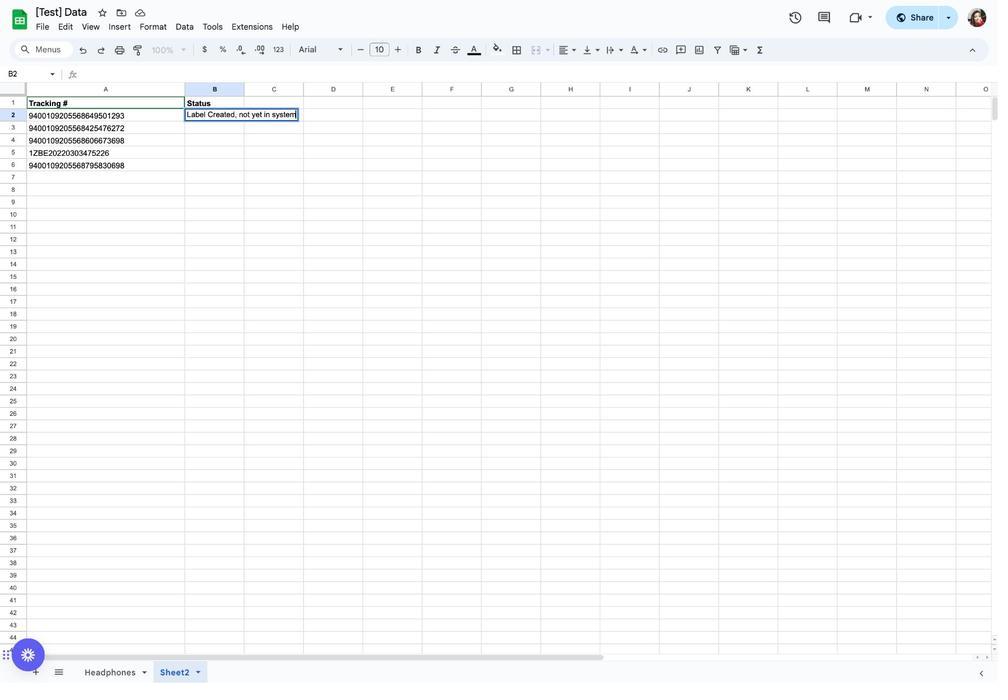Task type: locate. For each thing, give the bounding box(es) containing it.
create a filter image
[[712, 44, 724, 56]]

Font size field
[[370, 43, 394, 57]]

1 horizontal spatial toolbar
[[74, 662, 217, 683]]

2 horizontal spatial toolbar
[[219, 662, 222, 683]]

sheets home image
[[9, 9, 30, 30]]

3 menu item from the left
[[78, 20, 104, 33]]

increase font size (⌘+shift+period) image
[[392, 44, 404, 55]]

italic (⌘i) image
[[431, 44, 443, 56]]

5 menu item from the left
[[135, 20, 171, 33]]

toolbar
[[24, 662, 72, 683], [74, 662, 217, 683], [219, 662, 222, 683]]

7 menu item from the left
[[198, 20, 227, 33]]

menu bar
[[32, 15, 304, 35]]

add sheet image
[[30, 667, 41, 677]]

application
[[0, 0, 999, 683]]

None text field
[[82, 67, 999, 83], [5, 69, 48, 80], [82, 67, 999, 83], [5, 69, 48, 80]]

menu item
[[32, 20, 54, 33], [54, 20, 78, 33], [78, 20, 104, 33], [104, 20, 135, 33], [135, 20, 171, 33], [171, 20, 198, 33], [198, 20, 227, 33], [227, 20, 277, 33], [277, 20, 304, 33]]

paint format image
[[132, 44, 144, 56]]

2 move image from the left
[[6, 648, 10, 662]]

3 toolbar from the left
[[219, 662, 222, 683]]

star image
[[97, 7, 109, 19]]

Font size text field
[[370, 43, 389, 57]]

hide the menus (ctrl+shift+f) image
[[967, 44, 979, 56]]

Zoom field
[[148, 42, 191, 59]]

decrease font size (⌘+shift+comma) image
[[355, 44, 367, 55]]

increase decimal places image
[[254, 44, 266, 56]]

move image
[[116, 7, 127, 19]]

0 horizontal spatial toolbar
[[24, 662, 72, 683]]

4 menu item from the left
[[104, 20, 135, 33]]

insert chart image
[[694, 44, 706, 56]]

Zoom text field
[[149, 42, 177, 58]]

move image
[[2, 648, 6, 662], [6, 648, 10, 662]]



Task type: describe. For each thing, give the bounding box(es) containing it.
Rename text field
[[32, 5, 93, 18]]

show all comments image
[[818, 11, 832, 25]]

insert comment (⌘+option+m) image
[[676, 44, 687, 56]]

1 menu item from the left
[[32, 20, 54, 33]]

font list. arial selected. option
[[299, 41, 331, 58]]

print (⌘p) image
[[114, 44, 125, 56]]

9 menu item from the left
[[277, 20, 304, 33]]

B2 field
[[187, 110, 296, 119]]

6 menu item from the left
[[171, 20, 198, 33]]

name box (⌘ + j) element
[[4, 67, 58, 81]]

text color image
[[468, 41, 481, 55]]

bold (⌘b) image
[[413, 44, 425, 56]]

record a loom image
[[21, 648, 35, 662]]

quick sharing actions image
[[947, 17, 951, 35]]

functions image
[[754, 41, 767, 58]]

8 menu item from the left
[[227, 20, 277, 33]]

fill color image
[[491, 41, 505, 55]]

undo (⌘z) image
[[77, 44, 89, 56]]

menu bar banner
[[0, 0, 999, 683]]

main toolbar
[[73, 0, 770, 663]]

redo (⌘y) image
[[95, 44, 107, 56]]

2 menu item from the left
[[54, 20, 78, 33]]

menu bar inside 'menu bar' banner
[[32, 15, 304, 35]]

strikethrough (⌘+shift+x) image
[[450, 44, 461, 56]]

last edit was 2 minutes ago image
[[789, 11, 803, 25]]

borders image
[[511, 41, 524, 58]]

all sheets image
[[49, 663, 68, 682]]

2 toolbar from the left
[[74, 662, 217, 683]]

insert link (⌘k) image
[[657, 44, 669, 56]]

share. anyone with the link. anyone who has the link can access. no sign-in required. image
[[896, 12, 907, 23]]

1 move image from the left
[[2, 648, 6, 662]]

1 toolbar from the left
[[24, 662, 72, 683]]

decrease decimal places image
[[236, 44, 247, 56]]

Star checkbox
[[94, 5, 111, 21]]

Menus field
[[15, 41, 73, 58]]

document status: saved to drive. image
[[134, 7, 146, 19]]



Task type: vqa. For each thing, say whether or not it's contained in the screenshot.
sixth MENU ITEM from right
yes



